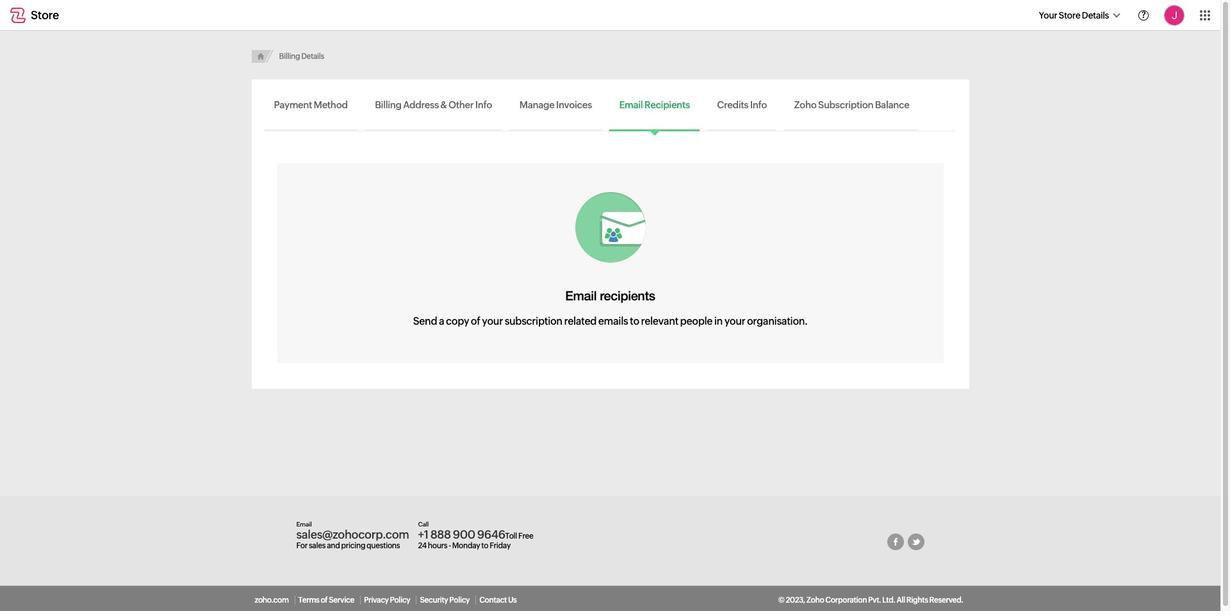 Task type: describe. For each thing, give the bounding box(es) containing it.
method
[[314, 99, 348, 110]]

terms
[[298, 596, 320, 605]]

emails
[[599, 315, 628, 328]]

privacy policy link
[[361, 596, 417, 605]]

your
[[1039, 10, 1058, 20]]

relevant
[[641, 315, 679, 328]]

subscription
[[505, 315, 563, 328]]

hours
[[428, 542, 448, 551]]

manage invoices
[[520, 99, 592, 110]]

policy for privacy policy
[[390, 596, 410, 605]]

email for email recipients
[[566, 288, 597, 303]]

organisation.
[[747, 315, 808, 328]]

store inside 'link'
[[31, 8, 59, 22]]

manage
[[520, 99, 555, 110]]

sales@zohocorp.com
[[296, 528, 409, 542]]

billing address & other info
[[375, 99, 492, 110]]

subscription
[[818, 99, 874, 110]]

contact us
[[480, 596, 517, 605]]

zoho.com
[[255, 596, 289, 605]]

a
[[439, 315, 444, 328]]

888
[[431, 528, 451, 542]]

2 your from the left
[[725, 315, 746, 328]]

your store details
[[1039, 10, 1110, 20]]

0 horizontal spatial email
[[296, 521, 312, 528]]

email recipients
[[566, 288, 656, 303]]

related
[[564, 315, 597, 328]]

1 horizontal spatial of
[[471, 315, 481, 328]]

details inside 'link'
[[301, 52, 324, 61]]

900
[[453, 528, 475, 542]]

in
[[715, 315, 723, 328]]

email for email recipients
[[619, 99, 643, 110]]

2 info from the left
[[750, 99, 767, 110]]

free
[[519, 532, 534, 541]]

contact us link
[[476, 596, 523, 605]]

billing address & other info link
[[365, 93, 502, 123]]

balance
[[875, 99, 910, 110]]

1 info from the left
[[475, 99, 492, 110]]

reserved.
[[930, 596, 964, 605]]

call
[[418, 521, 429, 528]]

store link
[[10, 7, 59, 23]]

address
[[403, 99, 439, 110]]

send
[[413, 315, 437, 328]]

billing for billing address & other info
[[375, 99, 402, 110]]

recipients
[[600, 288, 656, 303]]

&
[[441, 99, 447, 110]]

people
[[680, 315, 713, 328]]

service
[[329, 596, 354, 605]]

zoho subscription balance
[[795, 99, 910, 110]]

friday
[[490, 542, 511, 551]]

terms of service link
[[295, 596, 361, 605]]

privacy policy
[[364, 596, 410, 605]]

recipients
[[645, 99, 690, 110]]

send a copy of your subscription related emails to relevant people in your organisation.
[[413, 315, 808, 328]]

sales@zohocorp.com for sales and pricing questions
[[296, 528, 409, 551]]

all
[[897, 596, 906, 605]]

+1
[[418, 528, 429, 542]]

9646
[[477, 528, 505, 542]]

corporation
[[826, 596, 867, 605]]

billing for billing details
[[279, 52, 300, 61]]

security policy
[[420, 596, 470, 605]]

policy for security policy
[[450, 596, 470, 605]]

email recipients
[[619, 99, 690, 110]]

1 vertical spatial zoho
[[807, 596, 825, 605]]

privacy
[[364, 596, 389, 605]]

©
[[779, 596, 785, 605]]



Task type: vqa. For each thing, say whether or not it's contained in the screenshot.
Corporation
yes



Task type: locate. For each thing, give the bounding box(es) containing it.
security
[[420, 596, 448, 605]]

policy right privacy
[[390, 596, 410, 605]]

rights
[[907, 596, 929, 605]]

zoho right 2023, at the right bottom of page
[[807, 596, 825, 605]]

manage invoices link
[[510, 93, 602, 123]]

1 vertical spatial email
[[566, 288, 597, 303]]

email left recipients
[[619, 99, 643, 110]]

2 policy from the left
[[450, 596, 470, 605]]

2023,
[[786, 596, 806, 605]]

info
[[475, 99, 492, 110], [750, 99, 767, 110]]

?
[[1142, 10, 1146, 20]]

to right emails
[[630, 315, 640, 328]]

ltd.
[[883, 596, 896, 605]]

0 horizontal spatial of
[[321, 596, 328, 605]]

questions
[[367, 542, 400, 551]]

credits info link
[[708, 93, 777, 123]]

billing
[[279, 52, 300, 61], [375, 99, 402, 110]]

to left friday on the left bottom of page
[[482, 542, 489, 551]]

-
[[449, 542, 451, 551]]

1 horizontal spatial details
[[1082, 10, 1110, 20]]

details up 'payment method'
[[301, 52, 324, 61]]

1 your from the left
[[482, 315, 503, 328]]

email recipients link
[[610, 93, 700, 123]]

contact
[[480, 596, 507, 605]]

store
[[31, 8, 59, 22], [1059, 10, 1081, 20]]

security policy link
[[417, 596, 476, 605]]

your right in
[[725, 315, 746, 328]]

terms of service
[[298, 596, 354, 605]]

1 horizontal spatial to
[[630, 315, 640, 328]]

email
[[619, 99, 643, 110], [566, 288, 597, 303], [296, 521, 312, 528]]

© 2023, zoho corporation pvt. ltd. all rights reserved.
[[779, 596, 964, 605]]

sales
[[309, 542, 326, 551]]

1 horizontal spatial store
[[1059, 10, 1081, 20]]

credits info
[[717, 99, 767, 110]]

0 vertical spatial to
[[630, 315, 640, 328]]

1 horizontal spatial your
[[725, 315, 746, 328]]

zoho.com link
[[252, 596, 295, 605]]

0 horizontal spatial policy
[[390, 596, 410, 605]]

email up for
[[296, 521, 312, 528]]

payment method
[[274, 99, 348, 110]]

billing inside 'link'
[[279, 52, 300, 61]]

0 vertical spatial details
[[1082, 10, 1110, 20]]

0 horizontal spatial billing
[[279, 52, 300, 61]]

of right copy
[[471, 315, 481, 328]]

other
[[449, 99, 474, 110]]

for
[[296, 542, 308, 551]]

billing details link
[[279, 50, 324, 63]]

1 horizontal spatial email
[[566, 288, 597, 303]]

of
[[471, 315, 481, 328], [321, 596, 328, 605]]

1 vertical spatial of
[[321, 596, 328, 605]]

toll
[[505, 532, 517, 541]]

1 policy from the left
[[390, 596, 410, 605]]

your
[[482, 315, 503, 328], [725, 315, 746, 328]]

policy right security
[[450, 596, 470, 605]]

+1 888 900 9646 toll free 24 hours - monday to friday
[[418, 528, 534, 551]]

1 horizontal spatial billing
[[375, 99, 402, 110]]

0 horizontal spatial to
[[482, 542, 489, 551]]

and
[[327, 542, 340, 551]]

1 vertical spatial details
[[301, 52, 324, 61]]

0 horizontal spatial details
[[301, 52, 324, 61]]

billing details
[[279, 52, 324, 61]]

zoho subscription balance link
[[785, 93, 919, 123]]

pvt.
[[869, 596, 881, 605]]

1 horizontal spatial info
[[750, 99, 767, 110]]

1 vertical spatial billing
[[375, 99, 402, 110]]

invoices
[[556, 99, 592, 110]]

to
[[630, 315, 640, 328], [482, 542, 489, 551]]

0 horizontal spatial store
[[31, 8, 59, 22]]

0 vertical spatial of
[[471, 315, 481, 328]]

0 vertical spatial billing
[[279, 52, 300, 61]]

payment method link
[[264, 93, 357, 123]]

info right other
[[475, 99, 492, 110]]

email up related
[[566, 288, 597, 303]]

monday
[[452, 542, 480, 551]]

2 horizontal spatial email
[[619, 99, 643, 110]]

details
[[1082, 10, 1110, 20], [301, 52, 324, 61]]

payment
[[274, 99, 312, 110]]

zoho left subscription
[[795, 99, 817, 110]]

copy
[[446, 315, 469, 328]]

2 vertical spatial email
[[296, 521, 312, 528]]

24
[[418, 542, 427, 551]]

us
[[508, 596, 517, 605]]

policy
[[390, 596, 410, 605], [450, 596, 470, 605]]

0 horizontal spatial your
[[482, 315, 503, 328]]

billing left address
[[375, 99, 402, 110]]

credits
[[717, 99, 749, 110]]

0 vertical spatial zoho
[[795, 99, 817, 110]]

your right copy
[[482, 315, 503, 328]]

1 horizontal spatial policy
[[450, 596, 470, 605]]

details right your on the right top
[[1082, 10, 1110, 20]]

info right 'credits'
[[750, 99, 767, 110]]

0 horizontal spatial info
[[475, 99, 492, 110]]

billing up payment
[[279, 52, 300, 61]]

of right terms
[[321, 596, 328, 605]]

pricing
[[341, 542, 365, 551]]

1 vertical spatial to
[[482, 542, 489, 551]]

to inside +1 888 900 9646 toll free 24 hours - monday to friday
[[482, 542, 489, 551]]

0 vertical spatial email
[[619, 99, 643, 110]]

zoho
[[795, 99, 817, 110], [807, 596, 825, 605]]



